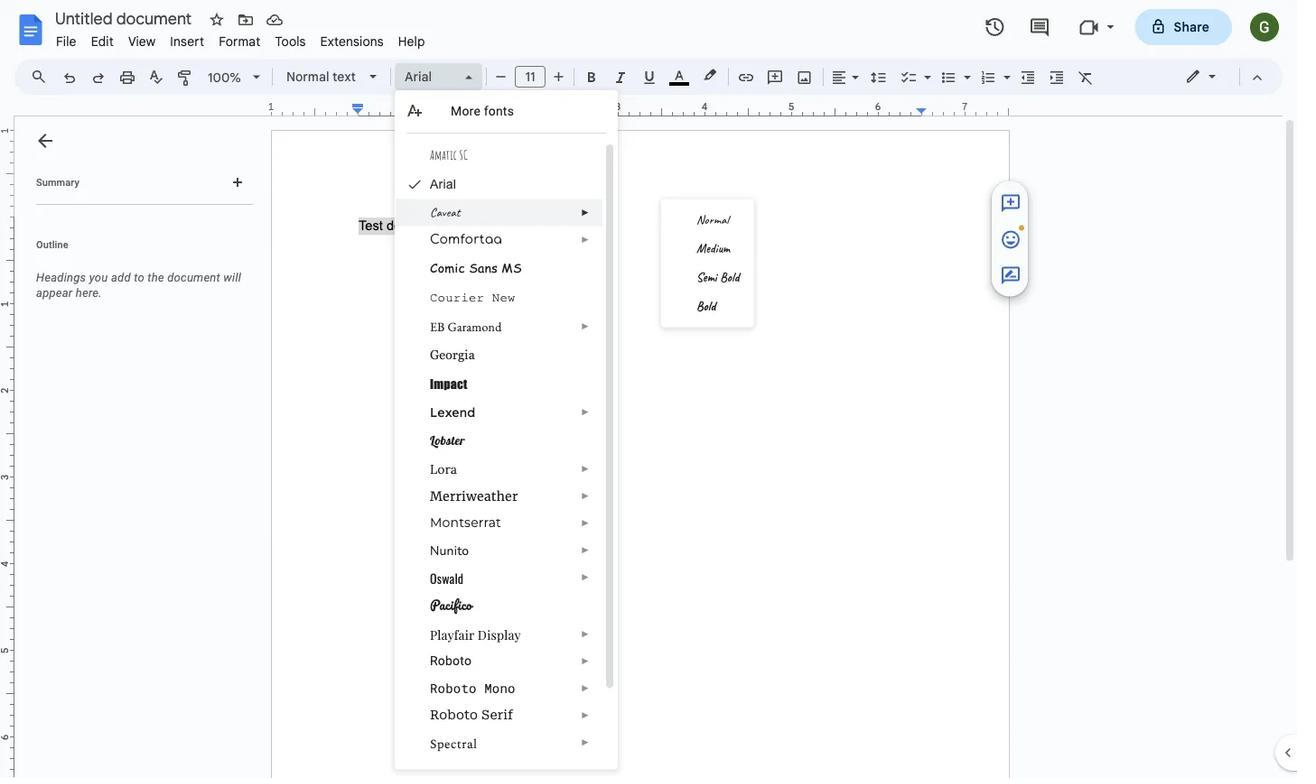 Task type: describe. For each thing, give the bounding box(es) containing it.
insert image image
[[795, 64, 815, 89]]

roboto mono
[[430, 681, 516, 698]]

share button
[[1135, 9, 1232, 45]]

1 roboto from the top
[[430, 654, 472, 669]]

Star checkbox
[[204, 7, 230, 33]]

here.
[[76, 286, 102, 300]]

courier new
[[430, 291, 516, 305]]

► for oswald
[[581, 572, 590, 583]]

Zoom text field
[[203, 65, 247, 90]]

Font size field
[[515, 66, 553, 89]]

eb
[[430, 319, 445, 335]]

pacifico application
[[0, 0, 1298, 779]]

insert menu item
[[163, 31, 212, 52]]

caveat
[[430, 205, 460, 220]]

help menu item
[[391, 31, 432, 52]]

2 ► from the top
[[581, 234, 590, 245]]

highlight color image
[[700, 64, 720, 86]]

times
[[430, 764, 462, 778]]

summary
[[36, 177, 79, 188]]

medium
[[697, 241, 730, 257]]

edit
[[91, 33, 114, 49]]

1 vertical spatial bold
[[697, 299, 716, 314]]

tools menu item
[[268, 31, 313, 52]]

roboto for roboto mono
[[430, 681, 477, 698]]

comfortaa
[[430, 232, 502, 247]]

► for montserrat
[[581, 518, 590, 529]]

text
[[333, 69, 356, 84]]

► for spectral
[[581, 738, 590, 748]]

display
[[478, 627, 521, 643]]

new for courier
[[492, 291, 516, 305]]

left margin image
[[272, 102, 363, 116]]

add
[[111, 271, 131, 285]]

new for times
[[466, 764, 490, 778]]

main toolbar
[[53, 0, 1152, 513]]

amatic sc
[[430, 147, 468, 163]]

sc
[[459, 147, 468, 163]]

garamond
[[448, 319, 502, 335]]

edit menu item
[[84, 31, 121, 52]]

ms
[[502, 259, 522, 276]]

► for roboto serif
[[581, 711, 590, 721]]

courier
[[430, 291, 485, 305]]

will
[[223, 271, 241, 285]]

top margin image
[[0, 131, 14, 222]]

roman
[[493, 764, 531, 778]]

► for eb garamond
[[581, 321, 590, 332]]

arial option
[[405, 64, 455, 89]]

► for roboto
[[581, 656, 590, 667]]

lora
[[430, 461, 457, 478]]

mode and view toolbar
[[1172, 59, 1272, 95]]

playfair
[[430, 627, 475, 643]]

view menu item
[[121, 31, 163, 52]]

headings you add to the document will appear here.
[[36, 271, 241, 300]]

suggest edits image
[[1000, 265, 1022, 287]]

impact
[[430, 376, 468, 392]]

arial inside pacifico menu
[[430, 178, 456, 192]]

1 ► from the top
[[581, 207, 590, 218]]

format
[[219, 33, 261, 49]]

arial inside option
[[405, 69, 432, 84]]

outline heading
[[14, 238, 260, 263]]

times new roman
[[430, 764, 531, 778]]

add comment image
[[1000, 193, 1022, 215]]

amatic
[[430, 147, 457, 163]]

Rename text field
[[49, 7, 202, 29]]

styles list. normal text selected. option
[[286, 64, 359, 89]]

to
[[134, 271, 144, 285]]

document outline element
[[14, 117, 260, 779]]

sans
[[469, 259, 498, 276]]

mono
[[485, 681, 516, 698]]

eb garamond
[[430, 319, 502, 335]]

the
[[148, 271, 164, 285]]

Menus field
[[23, 64, 62, 89]]

more
[[451, 103, 481, 118]]



Task type: vqa. For each thing, say whether or not it's contained in the screenshot.
application containing Citations
no



Task type: locate. For each thing, give the bounding box(es) containing it.
menu bar containing file
[[49, 23, 432, 53]]

arial up the caveat
[[430, 178, 456, 192]]

normal text
[[286, 69, 356, 84]]

extensions
[[320, 33, 384, 49]]

12 ► from the top
[[581, 684, 590, 694]]

arial
[[405, 69, 432, 84], [430, 178, 456, 192]]

normal up left margin image on the left of page
[[286, 69, 329, 84]]

roboto up spectral
[[430, 708, 478, 723]]

► for lexend
[[581, 408, 590, 418]]

lexend
[[430, 405, 476, 421]]

normal inside menu
[[697, 212, 729, 228]]

semi bold
[[697, 270, 740, 286]]

1 horizontal spatial new
[[492, 291, 516, 305]]

nunito
[[430, 543, 469, 560]]

2 roboto from the top
[[430, 681, 477, 698]]

0 vertical spatial normal
[[286, 69, 329, 84]]

5 ► from the top
[[581, 464, 590, 474]]

more fonts
[[451, 103, 514, 118]]

headings
[[36, 271, 86, 285]]

montserrat
[[430, 515, 501, 531]]

insert
[[170, 33, 204, 49]]

help
[[398, 33, 425, 49]]

2 vertical spatial roboto
[[430, 708, 478, 723]]

semi
[[697, 270, 717, 286]]

roboto down playfair
[[430, 654, 472, 669]]

1 vertical spatial arial
[[430, 178, 456, 192]]

► for merriweather
[[581, 491, 590, 501]]

format menu item
[[212, 31, 268, 52]]

new
[[492, 291, 516, 305], [466, 764, 490, 778]]

menu containing normal
[[661, 199, 754, 328]]

1 vertical spatial roboto
[[430, 681, 477, 698]]

► for lora
[[581, 464, 590, 474]]

3 roboto from the top
[[430, 708, 478, 723]]

Font size text field
[[516, 66, 545, 88]]

1
[[268, 101, 274, 113]]

menu bar inside menu bar banner
[[49, 23, 432, 53]]

roboto
[[430, 654, 472, 669], [430, 681, 477, 698], [430, 708, 478, 723]]

playfair display
[[430, 627, 521, 643]]

► for roboto mono
[[581, 684, 590, 694]]

4 ► from the top
[[581, 408, 590, 418]]

comic sans ms
[[430, 259, 522, 276]]

normal
[[286, 69, 329, 84], [697, 212, 729, 228]]

file menu item
[[49, 31, 84, 52]]

tools
[[275, 33, 306, 49]]

share
[[1174, 19, 1210, 35]]

0 vertical spatial bold
[[720, 270, 740, 286]]

appear
[[36, 286, 73, 300]]

summary heading
[[36, 175, 79, 190]]

roboto serif
[[430, 708, 513, 723]]

bold
[[720, 270, 740, 286], [697, 299, 716, 314]]

14 ► from the top
[[581, 738, 590, 748]]

bold right semi
[[720, 270, 740, 286]]

merriweather
[[430, 488, 518, 505]]

align & indent image
[[829, 64, 850, 89]]

file
[[56, 33, 76, 49]]

menu bar
[[49, 23, 432, 53]]

checklist menu image
[[920, 65, 932, 71]]

pacifico menu
[[395, 90, 618, 779]]

normal for normal
[[697, 212, 729, 228]]

► for playfair display
[[581, 629, 590, 640]]

normal inside option
[[286, 69, 329, 84]]

pacifico
[[430, 595, 472, 617]]

right margin image
[[917, 102, 1008, 116]]

roboto for roboto serif
[[430, 708, 478, 723]]

3 ► from the top
[[581, 321, 590, 332]]

lobster
[[430, 433, 465, 449]]

spectral
[[430, 735, 477, 754]]

7 ► from the top
[[581, 518, 590, 529]]

1 vertical spatial normal
[[697, 212, 729, 228]]

outline
[[36, 239, 68, 250]]

0 vertical spatial arial
[[405, 69, 432, 84]]

normal for normal text
[[286, 69, 329, 84]]

view
[[128, 33, 156, 49]]

menu bar banner
[[0, 0, 1298, 779]]

8 ► from the top
[[581, 545, 590, 556]]

0 vertical spatial new
[[492, 291, 516, 305]]

serif
[[482, 708, 513, 723]]

you
[[89, 271, 108, 285]]

line & paragraph spacing image
[[869, 64, 890, 89]]

menu
[[661, 199, 754, 328]]

0 horizontal spatial bold
[[697, 299, 716, 314]]

arial down help menu item
[[405, 69, 432, 84]]

new down the ms
[[492, 291, 516, 305]]

add emoji reaction image
[[1000, 229, 1022, 251]]

0 horizontal spatial normal
[[286, 69, 329, 84]]

9 ► from the top
[[581, 572, 590, 583]]

1 vertical spatial new
[[466, 764, 490, 778]]

extensions menu item
[[313, 31, 391, 52]]

normal up medium
[[697, 212, 729, 228]]

6 ► from the top
[[581, 491, 590, 501]]

document
[[167, 271, 220, 285]]

fonts
[[484, 103, 514, 118]]

►
[[581, 207, 590, 218], [581, 234, 590, 245], [581, 321, 590, 332], [581, 408, 590, 418], [581, 464, 590, 474], [581, 491, 590, 501], [581, 518, 590, 529], [581, 545, 590, 556], [581, 572, 590, 583], [581, 629, 590, 640], [581, 656, 590, 667], [581, 684, 590, 694], [581, 711, 590, 721], [581, 738, 590, 748]]

comic
[[430, 259, 465, 276]]

► for nunito
[[581, 545, 590, 556]]

text color image
[[670, 64, 689, 86]]

0 vertical spatial roboto
[[430, 654, 472, 669]]

13 ► from the top
[[581, 711, 590, 721]]

0 horizontal spatial new
[[466, 764, 490, 778]]

10 ► from the top
[[581, 629, 590, 640]]

11 ► from the top
[[581, 656, 590, 667]]

1 horizontal spatial bold
[[720, 270, 740, 286]]

1 horizontal spatial normal
[[697, 212, 729, 228]]

new right times
[[466, 764, 490, 778]]

oswald
[[430, 570, 464, 588]]

Zoom field
[[201, 64, 268, 91]]

roboto up roboto serif
[[430, 681, 477, 698]]

bold down semi
[[697, 299, 716, 314]]

georgia
[[430, 347, 475, 362]]



